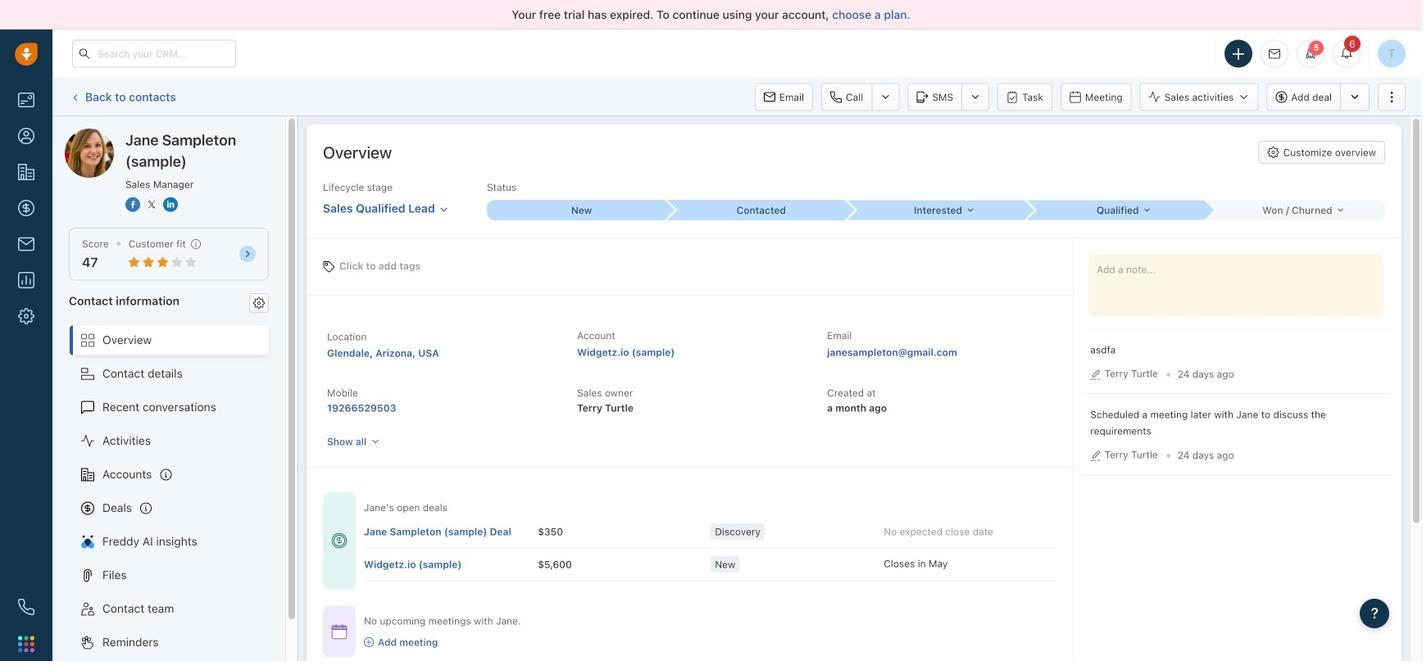 Task type: locate. For each thing, give the bounding box(es) containing it.
container_wx8msf4aqz5i3rn1 image
[[331, 624, 348, 640], [364, 638, 374, 648]]

0 vertical spatial cell
[[364, 516, 538, 548]]

row group
[[364, 516, 1057, 582]]

Search your CRM... text field
[[72, 40, 236, 68]]

container_wx8msf4aqz5i3rn1 image
[[331, 533, 348, 550]]

mng settings image
[[253, 298, 265, 309]]

0 horizontal spatial container_wx8msf4aqz5i3rn1 image
[[331, 624, 348, 640]]

phone element
[[10, 591, 43, 624]]

send email image
[[1269, 49, 1281, 59]]

freshworks switcher image
[[18, 637, 34, 653]]

1 vertical spatial cell
[[364, 549, 538, 581]]

row
[[364, 516, 1057, 549], [364, 549, 1057, 582]]

cell
[[364, 516, 538, 548], [364, 549, 538, 581]]

phone image
[[18, 599, 34, 616]]

1 cell from the top
[[364, 516, 538, 548]]



Task type: describe. For each thing, give the bounding box(es) containing it.
1 horizontal spatial container_wx8msf4aqz5i3rn1 image
[[364, 638, 374, 648]]

2 row from the top
[[364, 549, 1057, 582]]

1 row from the top
[[364, 516, 1057, 549]]

2 cell from the top
[[364, 549, 538, 581]]



Task type: vqa. For each thing, say whether or not it's contained in the screenshot.
Freshworks Switcher icon
yes



